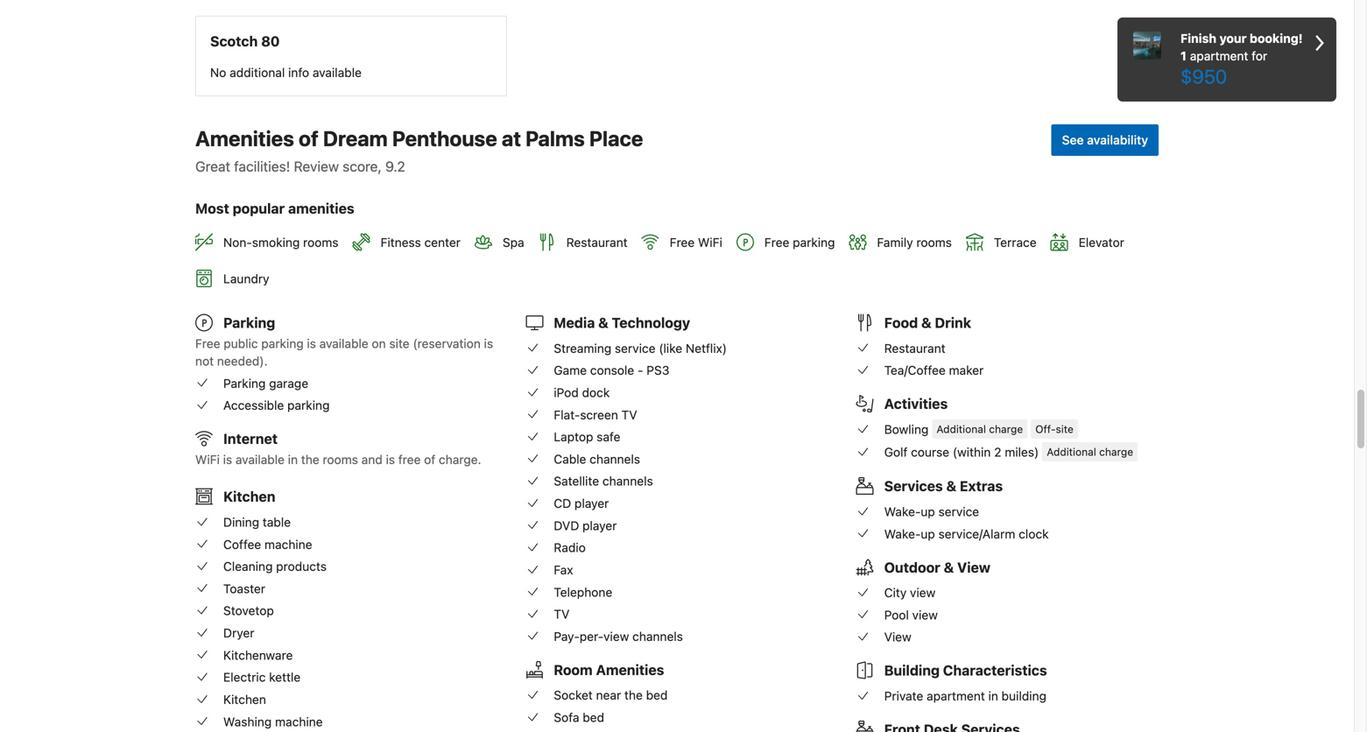 Task type: describe. For each thing, give the bounding box(es) containing it.
1 vertical spatial tv
[[554, 607, 570, 622]]

family rooms
[[878, 235, 952, 250]]

game
[[554, 363, 587, 378]]

free for free public parking is available on site (reservation is not needed).
[[195, 337, 220, 351]]

0 vertical spatial the
[[301, 453, 320, 467]]

2 vertical spatial channels
[[633, 630, 683, 644]]

is down internet
[[223, 453, 232, 467]]

free
[[399, 453, 421, 467]]

additional inside the 'golf course (within 2 miles) additional charge'
[[1047, 446, 1097, 458]]

additional inside bowling additional charge
[[937, 423, 987, 436]]

services
[[885, 478, 944, 495]]

free for free parking
[[765, 235, 790, 250]]

up for service
[[921, 505, 936, 519]]

machine for coffee machine
[[265, 537, 312, 552]]

charge.
[[439, 453, 482, 467]]

coffee
[[223, 537, 261, 552]]

maker
[[950, 363, 984, 378]]

services & extras
[[885, 478, 1004, 495]]

of inside amenities of dream penthouse at palms place great facilities! review score, 9.2
[[299, 126, 319, 151]]

most
[[195, 200, 229, 217]]

kettle
[[269, 671, 301, 685]]

bowling additional charge
[[885, 422, 1024, 437]]

garage
[[269, 376, 309, 391]]

popular
[[233, 200, 285, 217]]

no
[[210, 65, 226, 80]]

parking inside "free public parking is available on site (reservation is not needed)."
[[261, 337, 304, 351]]

and
[[362, 453, 383, 467]]

finish your booking! 1 apartment for $950
[[1181, 31, 1304, 88]]

laptop
[[554, 430, 594, 444]]

availability
[[1088, 133, 1149, 147]]

parking for accessible
[[288, 398, 330, 413]]

80
[[261, 33, 280, 49]]

telephone
[[554, 585, 613, 600]]

accessible parking
[[223, 398, 330, 413]]

kitchenware
[[223, 648, 293, 663]]

booking!
[[1251, 31, 1304, 46]]

penthouse
[[392, 126, 498, 151]]

per-
[[580, 630, 604, 644]]

apartment inside finish your booking! 1 apartment for $950
[[1191, 49, 1249, 63]]

view for city view
[[911, 586, 936, 600]]

2 kitchen from the top
[[223, 693, 266, 707]]

socket
[[554, 689, 593, 703]]

stovetop
[[223, 604, 274, 618]]

sofa
[[554, 711, 580, 725]]

1 horizontal spatial view
[[958, 559, 991, 576]]

smoking
[[252, 235, 300, 250]]

info
[[288, 65, 309, 80]]

parking for parking
[[223, 315, 275, 331]]

1 vertical spatial apartment
[[927, 689, 986, 704]]

private apartment in building
[[885, 689, 1047, 704]]

up for service/alarm
[[921, 527, 936, 541]]

non-smoking rooms
[[223, 235, 339, 250]]

pay-
[[554, 630, 580, 644]]

rooms right family
[[917, 235, 952, 250]]

streaming service (like netflix)
[[554, 341, 727, 356]]

satellite channels
[[554, 474, 654, 489]]

radio
[[554, 541, 586, 555]]

building
[[885, 663, 940, 679]]

extras
[[960, 478, 1004, 495]]

public
[[224, 337, 258, 351]]

safe
[[597, 430, 621, 444]]

0 vertical spatial bed
[[646, 689, 668, 703]]

free for free wifi
[[670, 235, 695, 250]]

cable
[[554, 452, 587, 467]]

view for pool view
[[913, 608, 938, 623]]

miles)
[[1005, 445, 1040, 460]]

machine for washing machine
[[275, 715, 323, 729]]

on
[[372, 337, 386, 351]]

building characteristics
[[885, 663, 1048, 679]]

wifi is available in the rooms and is free of charge.
[[195, 453, 482, 467]]

terrace
[[995, 235, 1037, 250]]

ipod dock
[[554, 386, 610, 400]]

see availability
[[1063, 133, 1149, 147]]

dining
[[223, 515, 259, 530]]

2 vertical spatial available
[[236, 453, 285, 467]]

most popular amenities
[[195, 200, 355, 217]]

free parking
[[765, 235, 836, 250]]

& for services
[[947, 478, 957, 495]]

channels for satellite channels
[[603, 474, 654, 489]]

tea/coffee maker
[[885, 363, 984, 378]]

off-site
[[1036, 423, 1074, 436]]

0 horizontal spatial in
[[288, 453, 298, 467]]

available inside "free public parking is available on site (reservation is not needed)."
[[320, 337, 369, 351]]

screen
[[580, 408, 619, 422]]

0 horizontal spatial view
[[885, 630, 912, 645]]

golf course (within 2 miles) additional charge
[[885, 445, 1134, 460]]

0 vertical spatial tv
[[622, 408, 638, 422]]

media
[[554, 315, 595, 331]]

wake- for wake-up service
[[885, 505, 921, 519]]

wake-up service
[[885, 505, 980, 519]]

flat-screen tv
[[554, 408, 638, 422]]

1 vertical spatial of
[[424, 453, 436, 467]]

player for dvd player
[[583, 519, 617, 533]]

products
[[276, 560, 327, 574]]

laptop safe
[[554, 430, 621, 444]]

satellite
[[554, 474, 600, 489]]

course
[[912, 445, 950, 460]]

elevator
[[1079, 235, 1125, 250]]

cleaning products
[[223, 560, 327, 574]]

rightchevron image
[[1316, 30, 1325, 56]]

characteristics
[[944, 663, 1048, 679]]

charge inside the 'golf course (within 2 miles) additional charge'
[[1100, 446, 1134, 458]]

outdoor & view
[[885, 559, 991, 576]]

flat-
[[554, 408, 580, 422]]

toaster
[[223, 582, 266, 596]]

dock
[[582, 386, 610, 400]]

free public parking is available on site (reservation is not needed).
[[195, 337, 493, 369]]

facilities!
[[234, 158, 290, 175]]

scotch
[[210, 33, 258, 49]]

channels for cable channels
[[590, 452, 641, 467]]

(reservation
[[413, 337, 481, 351]]

0 horizontal spatial service
[[615, 341, 656, 356]]

golf
[[885, 445, 908, 460]]



Task type: locate. For each thing, give the bounding box(es) containing it.
1 vertical spatial machine
[[275, 715, 323, 729]]

0 vertical spatial in
[[288, 453, 298, 467]]

in down characteristics at the right bottom of the page
[[989, 689, 999, 704]]

dream
[[323, 126, 388, 151]]

channels down safe at the bottom left of the page
[[590, 452, 641, 467]]

is
[[307, 337, 316, 351], [484, 337, 493, 351], [223, 453, 232, 467], [386, 453, 395, 467]]

1 horizontal spatial of
[[424, 453, 436, 467]]

0 vertical spatial wifi
[[698, 235, 723, 250]]

score,
[[343, 158, 382, 175]]

view down city view
[[913, 608, 938, 623]]

2 wake- from the top
[[885, 527, 921, 541]]

machine
[[265, 537, 312, 552], [275, 715, 323, 729]]

table
[[263, 515, 291, 530]]

bed
[[646, 689, 668, 703], [583, 711, 605, 725]]

0 vertical spatial service
[[615, 341, 656, 356]]

0 vertical spatial wake-
[[885, 505, 921, 519]]

for
[[1252, 49, 1268, 63]]

palms
[[526, 126, 585, 151]]

1 vertical spatial charge
[[1100, 446, 1134, 458]]

1 horizontal spatial service
[[939, 505, 980, 519]]

& for food
[[922, 315, 932, 331]]

of right "free"
[[424, 453, 436, 467]]

building
[[1002, 689, 1047, 704]]

dvd
[[554, 519, 580, 533]]

ipod
[[554, 386, 579, 400]]

1 vertical spatial parking
[[223, 376, 266, 391]]

accessible
[[223, 398, 284, 413]]

place
[[590, 126, 644, 151]]

not
[[195, 354, 214, 369]]

kitchen up dining table
[[223, 489, 276, 505]]

1 horizontal spatial the
[[625, 689, 643, 703]]

washing machine
[[223, 715, 323, 729]]

& for outdoor
[[944, 559, 955, 576]]

0 vertical spatial additional
[[937, 423, 987, 436]]

electric kettle
[[223, 671, 301, 685]]

view up room amenities
[[604, 630, 630, 644]]

site
[[389, 337, 410, 351], [1056, 423, 1074, 436]]

at
[[502, 126, 521, 151]]

in down "accessible parking"
[[288, 453, 298, 467]]

near
[[596, 689, 622, 703]]

0 horizontal spatial tv
[[554, 607, 570, 622]]

additional up (within
[[937, 423, 987, 436]]

& for media
[[599, 315, 609, 331]]

1 vertical spatial additional
[[1047, 446, 1097, 458]]

parking up the garage
[[261, 337, 304, 351]]

0 horizontal spatial site
[[389, 337, 410, 351]]

internet
[[223, 431, 278, 448]]

0 vertical spatial view
[[911, 586, 936, 600]]

parking for free
[[793, 235, 836, 250]]

view
[[958, 559, 991, 576], [885, 630, 912, 645]]

0 horizontal spatial additional
[[937, 423, 987, 436]]

amenities up facilities!
[[195, 126, 294, 151]]

channels down cable channels
[[603, 474, 654, 489]]

free
[[670, 235, 695, 250], [765, 235, 790, 250], [195, 337, 220, 351]]

parking down the garage
[[288, 398, 330, 413]]

wake- up outdoor at the right bottom
[[885, 527, 921, 541]]

0 vertical spatial channels
[[590, 452, 641, 467]]

1 horizontal spatial restaurant
[[885, 341, 946, 356]]

& left extras
[[947, 478, 957, 495]]

parking left family
[[793, 235, 836, 250]]

channels up room amenities
[[633, 630, 683, 644]]

view up pool view
[[911, 586, 936, 600]]

0 vertical spatial parking
[[793, 235, 836, 250]]

site inside "free public parking is available on site (reservation is not needed)."
[[389, 337, 410, 351]]

your
[[1220, 31, 1248, 46]]

0 vertical spatial up
[[921, 505, 936, 519]]

1 horizontal spatial free
[[670, 235, 695, 250]]

0 vertical spatial site
[[389, 337, 410, 351]]

player down cd player at the bottom
[[583, 519, 617, 533]]

free up the technology
[[670, 235, 695, 250]]

tv right screen
[[622, 408, 638, 422]]

1 vertical spatial available
[[320, 337, 369, 351]]

wake- down services
[[885, 505, 921, 519]]

1 horizontal spatial additional
[[1047, 446, 1097, 458]]

2
[[995, 445, 1002, 460]]

parking up public
[[223, 315, 275, 331]]

free up not
[[195, 337, 220, 351]]

2 up from the top
[[921, 527, 936, 541]]

additional
[[230, 65, 285, 80]]

wake- for wake-up service/alarm clock
[[885, 527, 921, 541]]

is up the garage
[[307, 337, 316, 351]]

up down services
[[921, 505, 936, 519]]

0 vertical spatial charge
[[990, 423, 1024, 436]]

site up the 'golf course (within 2 miles) additional charge'
[[1056, 423, 1074, 436]]

sofa bed
[[554, 711, 605, 725]]

parking garage
[[223, 376, 309, 391]]

additional down off-site
[[1047, 446, 1097, 458]]

wake-
[[885, 505, 921, 519], [885, 527, 921, 541]]

1 vertical spatial up
[[921, 527, 936, 541]]

1 vertical spatial view
[[885, 630, 912, 645]]

1 vertical spatial amenities
[[596, 662, 665, 679]]

machine down kettle
[[275, 715, 323, 729]]

1 vertical spatial channels
[[603, 474, 654, 489]]

wake-up service/alarm clock
[[885, 527, 1049, 541]]

available left on at the left
[[320, 337, 369, 351]]

finish
[[1181, 31, 1217, 46]]

2 vertical spatial view
[[604, 630, 630, 644]]

1 vertical spatial the
[[625, 689, 643, 703]]

rooms down amenities
[[303, 235, 339, 250]]

amenities inside amenities of dream penthouse at palms place great facilities! review score, 9.2
[[195, 126, 294, 151]]

cd player
[[554, 496, 609, 511]]

1 vertical spatial wake-
[[885, 527, 921, 541]]

view down service/alarm
[[958, 559, 991, 576]]

parking
[[793, 235, 836, 250], [261, 337, 304, 351], [288, 398, 330, 413]]

1 horizontal spatial charge
[[1100, 446, 1134, 458]]

free inside "free public parking is available on site (reservation is not needed)."
[[195, 337, 220, 351]]

1 horizontal spatial apartment
[[1191, 49, 1249, 63]]

1 horizontal spatial site
[[1056, 423, 1074, 436]]

available
[[313, 65, 362, 80], [320, 337, 369, 351], [236, 453, 285, 467]]

& right outdoor at the right bottom
[[944, 559, 955, 576]]

1 horizontal spatial tv
[[622, 408, 638, 422]]

2 parking from the top
[[223, 376, 266, 391]]

1 vertical spatial bed
[[583, 711, 605, 725]]

parking for parking garage
[[223, 376, 266, 391]]

fitness
[[381, 235, 421, 250]]

tv up pay- at the left bottom of the page
[[554, 607, 570, 622]]

0 vertical spatial amenities
[[195, 126, 294, 151]]

1 up from the top
[[921, 505, 936, 519]]

free wifi
[[670, 235, 723, 250]]

9.2
[[386, 158, 406, 175]]

1 vertical spatial wifi
[[195, 453, 220, 467]]

0 vertical spatial view
[[958, 559, 991, 576]]

player up the dvd player
[[575, 496, 609, 511]]

review
[[294, 158, 339, 175]]

no additional info available
[[210, 65, 362, 80]]

service up -
[[615, 341, 656, 356]]

0 vertical spatial machine
[[265, 537, 312, 552]]

see availability button
[[1052, 124, 1159, 156]]

amenities of dream penthouse at palms place great facilities! review score, 9.2
[[195, 126, 644, 175]]

apartment down building characteristics
[[927, 689, 986, 704]]

0 horizontal spatial bed
[[583, 711, 605, 725]]

available down internet
[[236, 453, 285, 467]]

available right info
[[313, 65, 362, 80]]

1 vertical spatial parking
[[261, 337, 304, 351]]

the right near
[[625, 689, 643, 703]]

0 vertical spatial parking
[[223, 315, 275, 331]]

coffee machine
[[223, 537, 312, 552]]

1 kitchen from the top
[[223, 489, 276, 505]]

is right and
[[386, 453, 395, 467]]

1
[[1181, 49, 1187, 63]]

1 horizontal spatial bed
[[646, 689, 668, 703]]

see
[[1063, 133, 1085, 147]]

0 horizontal spatial the
[[301, 453, 320, 467]]

free right free wifi
[[765, 235, 790, 250]]

1 vertical spatial kitchen
[[223, 693, 266, 707]]

cleaning
[[223, 560, 273, 574]]

2 horizontal spatial free
[[765, 235, 790, 250]]

0 vertical spatial restaurant
[[567, 235, 628, 250]]

non-
[[223, 235, 252, 250]]

laundry
[[223, 272, 270, 286]]

food
[[885, 315, 919, 331]]

1 vertical spatial restaurant
[[885, 341, 946, 356]]

1 parking from the top
[[223, 315, 275, 331]]

room amenities
[[554, 662, 665, 679]]

dining table
[[223, 515, 291, 530]]

channels
[[590, 452, 641, 467], [603, 474, 654, 489], [633, 630, 683, 644]]

charge inside bowling additional charge
[[990, 423, 1024, 436]]

activities
[[885, 396, 948, 412]]

apartment down your
[[1191, 49, 1249, 63]]

& right 'media'
[[599, 315, 609, 331]]

1 horizontal spatial amenities
[[596, 662, 665, 679]]

is right (reservation
[[484, 337, 493, 351]]

&
[[599, 315, 609, 331], [922, 315, 932, 331], [947, 478, 957, 495], [944, 559, 955, 576]]

1 vertical spatial player
[[583, 519, 617, 533]]

0 horizontal spatial wifi
[[195, 453, 220, 467]]

restaurant up 'media'
[[567, 235, 628, 250]]

restaurant
[[567, 235, 628, 250], [885, 341, 946, 356]]

the left and
[[301, 453, 320, 467]]

& right food
[[922, 315, 932, 331]]

of up review at the left of page
[[299, 126, 319, 151]]

cd
[[554, 496, 572, 511]]

0 vertical spatial kitchen
[[223, 489, 276, 505]]

1 vertical spatial in
[[989, 689, 999, 704]]

view down pool in the right bottom of the page
[[885, 630, 912, 645]]

great
[[195, 158, 231, 175]]

pay-per-view channels
[[554, 630, 683, 644]]

service up wake-up service/alarm clock
[[939, 505, 980, 519]]

service/alarm
[[939, 527, 1016, 541]]

tea/coffee
[[885, 363, 946, 378]]

2 vertical spatial parking
[[288, 398, 330, 413]]

1 horizontal spatial in
[[989, 689, 999, 704]]

amenities up socket near the bed
[[596, 662, 665, 679]]

0 horizontal spatial restaurant
[[567, 235, 628, 250]]

0 horizontal spatial charge
[[990, 423, 1024, 436]]

0 vertical spatial available
[[313, 65, 362, 80]]

food & drink
[[885, 315, 972, 331]]

bed down near
[[583, 711, 605, 725]]

1 vertical spatial site
[[1056, 423, 1074, 436]]

up down "wake-up service" at the right bottom of page
[[921, 527, 936, 541]]

site right on at the left
[[389, 337, 410, 351]]

(within
[[953, 445, 992, 460]]

1 vertical spatial view
[[913, 608, 938, 623]]

drink
[[935, 315, 972, 331]]

0 vertical spatial of
[[299, 126, 319, 151]]

of
[[299, 126, 319, 151], [424, 453, 436, 467]]

cable channels
[[554, 452, 641, 467]]

netflix)
[[686, 341, 727, 356]]

parking down "needed)."
[[223, 376, 266, 391]]

0 vertical spatial apartment
[[1191, 49, 1249, 63]]

0 vertical spatial player
[[575, 496, 609, 511]]

private
[[885, 689, 924, 704]]

dryer
[[223, 626, 255, 641]]

city view
[[885, 586, 936, 600]]

kitchen down electric
[[223, 693, 266, 707]]

1 vertical spatial service
[[939, 505, 980, 519]]

player for cd player
[[575, 496, 609, 511]]

center
[[425, 235, 461, 250]]

0 horizontal spatial amenities
[[195, 126, 294, 151]]

0 horizontal spatial of
[[299, 126, 319, 151]]

1 horizontal spatial wifi
[[698, 235, 723, 250]]

room
[[554, 662, 593, 679]]

bed right near
[[646, 689, 668, 703]]

restaurant up tea/coffee
[[885, 341, 946, 356]]

service
[[615, 341, 656, 356], [939, 505, 980, 519]]

0 horizontal spatial apartment
[[927, 689, 986, 704]]

technology
[[612, 315, 691, 331]]

0 horizontal spatial free
[[195, 337, 220, 351]]

rooms left and
[[323, 453, 358, 467]]

machine down table
[[265, 537, 312, 552]]

1 wake- from the top
[[885, 505, 921, 519]]



Task type: vqa. For each thing, say whether or not it's contained in the screenshot.
"Dream"
yes



